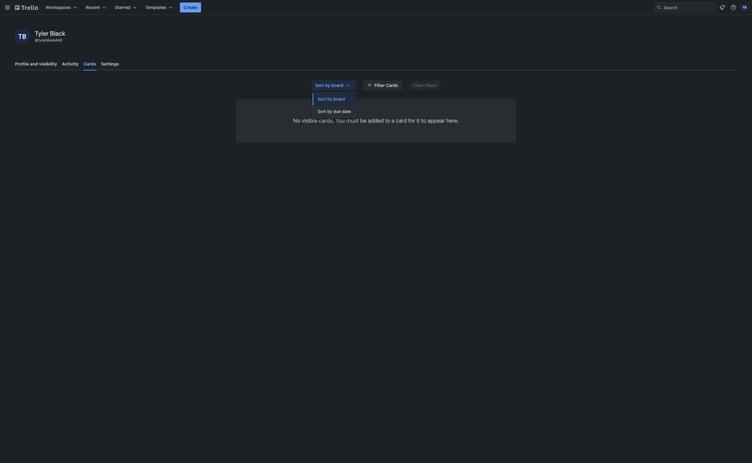 Task type: locate. For each thing, give the bounding box(es) containing it.
appear
[[428, 117, 445, 124]]

activity link
[[62, 58, 79, 70]]

no
[[294, 117, 301, 124]]

recent button
[[82, 2, 110, 12]]

board for sort by board dropdown button on the left of page
[[332, 83, 344, 88]]

board inside dropdown button
[[332, 83, 344, 88]]

board
[[332, 83, 344, 88], [334, 96, 345, 102]]

cards.
[[319, 117, 335, 124]]

1 vertical spatial by
[[328, 96, 333, 102]]

2 vertical spatial sort
[[318, 109, 326, 114]]

visibility
[[39, 61, 57, 66]]

sort up sort by board button
[[316, 83, 324, 88]]

sort by board up sort by due date
[[318, 96, 345, 102]]

1 vertical spatial board
[[334, 96, 345, 102]]

sort up sort by due date
[[318, 96, 326, 102]]

sort by board
[[316, 83, 344, 88], [318, 96, 345, 102]]

@
[[35, 38, 38, 43]]

here.
[[447, 117, 459, 124]]

by for sort by board dropdown button on the left of page
[[326, 83, 331, 88]]

by up sort by board button
[[326, 83, 331, 88]]

and
[[30, 61, 38, 66]]

1 vertical spatial cards
[[386, 83, 399, 88]]

by
[[326, 83, 331, 88], [328, 96, 333, 102], [328, 109, 333, 114]]

cards inside button
[[386, 83, 399, 88]]

by up sort by due date
[[328, 96, 333, 102]]

filter cards button
[[364, 80, 402, 90]]

0 horizontal spatial cards
[[84, 61, 96, 66]]

menu
[[313, 93, 356, 118]]

visible
[[302, 117, 318, 124]]

sort inside dropdown button
[[316, 83, 324, 88]]

sort by board for sort by board button
[[318, 96, 345, 102]]

board inside button
[[334, 96, 345, 102]]

cards right filter
[[386, 83, 399, 88]]

workspaces button
[[42, 2, 81, 12]]

by for sort by due date button
[[328, 109, 333, 114]]

sort by board up sort by board button
[[316, 83, 344, 88]]

sort up cards.
[[318, 109, 326, 114]]

be
[[361, 117, 367, 124]]

by left due
[[328, 109, 333, 114]]

sort for sort by board button
[[318, 96, 326, 102]]

0 vertical spatial sort
[[316, 83, 324, 88]]

tyler black (tylerblack440) image right open information menu icon
[[742, 4, 749, 11]]

tyler black (tylerblack440) image left @
[[15, 29, 30, 44]]

to left a
[[386, 117, 391, 124]]

cards
[[84, 61, 96, 66], [386, 83, 399, 88]]

card
[[396, 117, 407, 124]]

by for sort by board button
[[328, 96, 333, 102]]

a
[[392, 117, 395, 124]]

by inside dropdown button
[[326, 83, 331, 88]]

tyler black (tylerblack440) image
[[742, 4, 749, 11], [15, 29, 30, 44]]

must
[[347, 117, 359, 124]]

1 horizontal spatial tyler black (tylerblack440) image
[[742, 4, 749, 11]]

0 horizontal spatial to
[[386, 117, 391, 124]]

menu containing sort by board
[[313, 93, 356, 118]]

sort by board inside button
[[318, 96, 345, 102]]

1 to from the left
[[386, 117, 391, 124]]

board up sort by board button
[[332, 83, 344, 88]]

tylerblack440
[[38, 38, 62, 43]]

0 vertical spatial sort by board
[[316, 83, 344, 88]]

filter cards
[[375, 83, 399, 88]]

sort
[[316, 83, 324, 88], [318, 96, 326, 102], [318, 109, 326, 114]]

1 vertical spatial sort
[[318, 96, 326, 102]]

date
[[342, 109, 351, 114]]

cards right activity
[[84, 61, 96, 66]]

1 horizontal spatial to
[[422, 117, 427, 124]]

0 vertical spatial by
[[326, 83, 331, 88]]

1 horizontal spatial cards
[[386, 83, 399, 88]]

2 vertical spatial by
[[328, 109, 333, 114]]

workspaces
[[46, 5, 71, 10]]

to right it
[[422, 117, 427, 124]]

to
[[386, 117, 391, 124], [422, 117, 427, 124]]

cards link
[[84, 58, 96, 71]]

2 to from the left
[[422, 117, 427, 124]]

search image
[[657, 5, 662, 10]]

0 vertical spatial cards
[[84, 61, 96, 66]]

sort by board button
[[312, 80, 356, 90]]

1 vertical spatial tyler black (tylerblack440) image
[[15, 29, 30, 44]]

1 vertical spatial sort by board
[[318, 96, 345, 102]]

sort for sort by board dropdown button on the left of page
[[316, 83, 324, 88]]

no visible cards. you must be added to a card for it to appear here.
[[294, 117, 459, 124]]

clear filters button
[[410, 80, 441, 90]]

0 vertical spatial board
[[332, 83, 344, 88]]

0 notifications image
[[719, 4, 727, 11]]

due
[[334, 109, 341, 114]]

starred
[[115, 5, 130, 10]]

board up due
[[334, 96, 345, 102]]

for
[[409, 117, 416, 124]]

sort by board inside dropdown button
[[316, 83, 344, 88]]



Task type: vqa. For each thing, say whether or not it's contained in the screenshot.
board 'image'
no



Task type: describe. For each thing, give the bounding box(es) containing it.
filters
[[425, 83, 437, 88]]

profile and visibility
[[15, 61, 57, 66]]

added
[[368, 117, 384, 124]]

profile
[[15, 61, 29, 66]]

primary element
[[0, 0, 753, 15]]

you
[[336, 117, 345, 124]]

recent
[[86, 5, 100, 10]]

sort for sort by due date button
[[318, 109, 326, 114]]

sort by board button
[[313, 93, 356, 105]]

board for sort by board button
[[334, 96, 345, 102]]

Search field
[[662, 3, 717, 12]]

create
[[184, 5, 198, 10]]

open information menu image
[[731, 4, 737, 11]]

clear filters
[[413, 83, 437, 88]]

it
[[417, 117, 420, 124]]

sort by due date
[[318, 109, 351, 114]]

tyler black @ tylerblack440
[[35, 30, 65, 43]]

profile and visibility link
[[15, 58, 57, 70]]

templates button
[[142, 2, 176, 12]]

0 horizontal spatial tyler black (tylerblack440) image
[[15, 29, 30, 44]]

settings
[[101, 61, 119, 66]]

settings link
[[101, 58, 119, 70]]

0 vertical spatial tyler black (tylerblack440) image
[[742, 4, 749, 11]]

create button
[[180, 2, 201, 12]]

templates
[[145, 5, 167, 10]]

filter
[[375, 83, 385, 88]]

activity
[[62, 61, 79, 66]]

sort by board for sort by board dropdown button on the left of page
[[316, 83, 344, 88]]

starred button
[[111, 2, 140, 12]]

tyler
[[35, 30, 49, 37]]

clear
[[413, 83, 424, 88]]

black
[[50, 30, 65, 37]]

sort by due date button
[[313, 105, 356, 118]]

back to home image
[[15, 2, 38, 12]]



